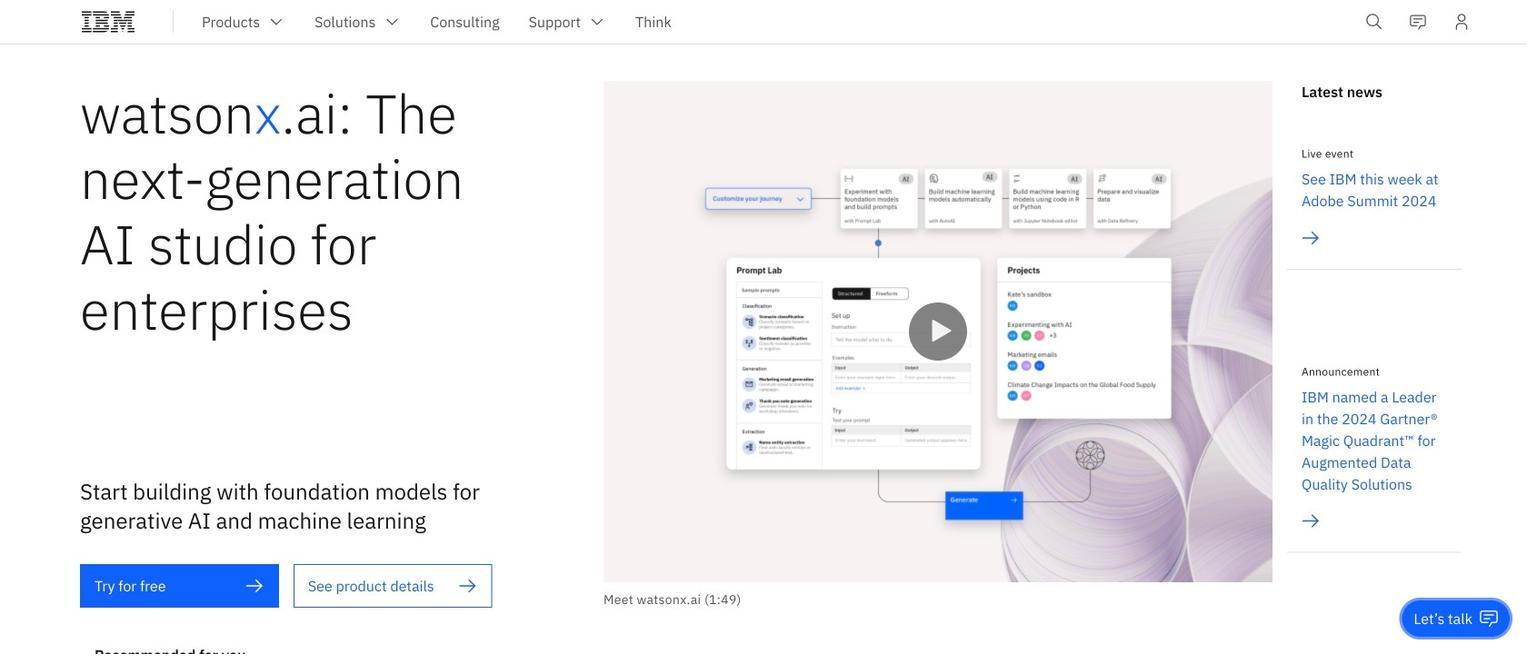 Task type: locate. For each thing, give the bounding box(es) containing it.
let's talk element
[[1415, 609, 1473, 629]]



